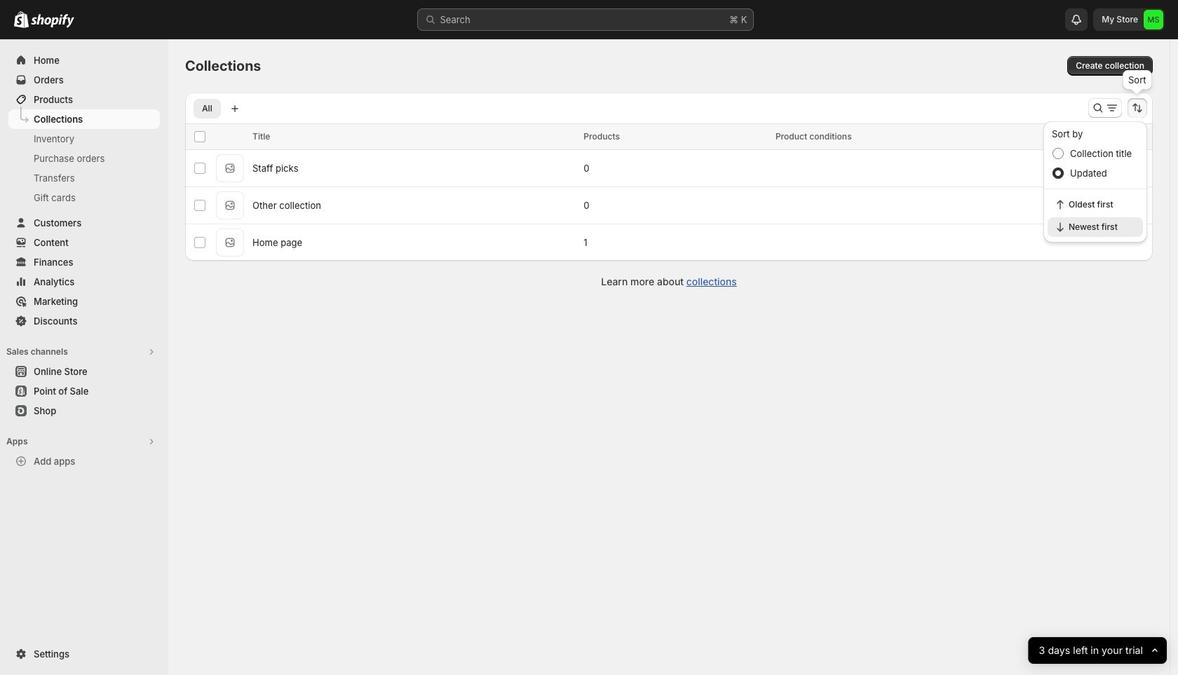Task type: locate. For each thing, give the bounding box(es) containing it.
shopify image
[[31, 14, 74, 28]]

tooltip
[[1123, 70, 1153, 90]]



Task type: describe. For each thing, give the bounding box(es) containing it.
my store image
[[1144, 10, 1164, 29]]

shopify image
[[14, 11, 29, 28]]



Task type: vqa. For each thing, say whether or not it's contained in the screenshot.
text field
no



